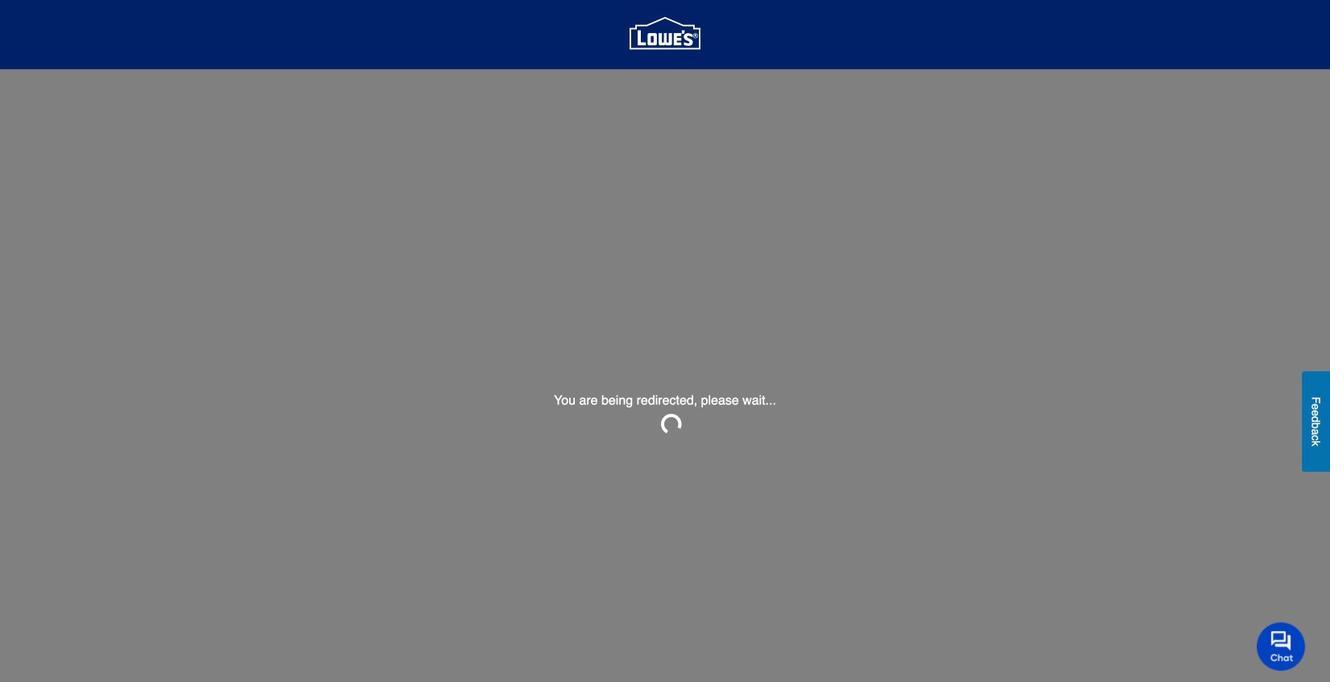 Task type: describe. For each thing, give the bounding box(es) containing it.
chat invite button image
[[1258, 622, 1307, 671]]



Task type: locate. For each thing, give the bounding box(es) containing it.
main content
[[0, 69, 1331, 682]]

lowe's home improvement logo image
[[630, 0, 701, 70]]



Task type: vqa. For each thing, say whether or not it's contained in the screenshot.
'Your'
no



